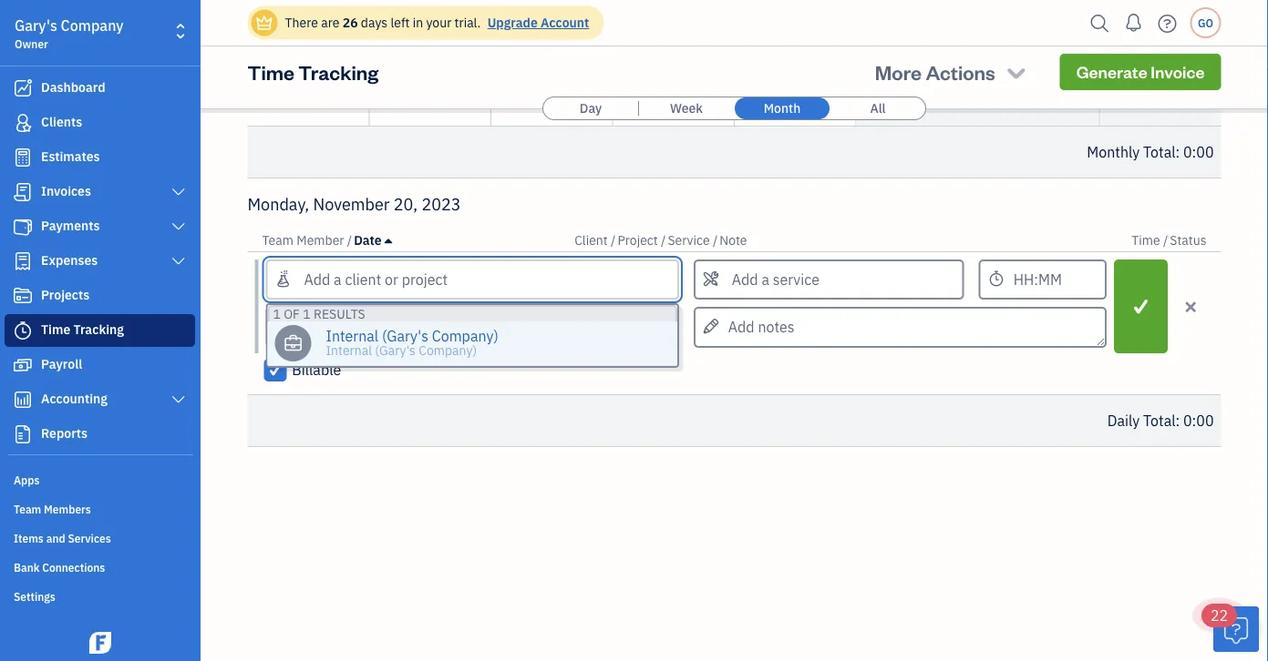 Task type: describe. For each thing, give the bounding box(es) containing it.
billable
[[292, 361, 341, 380]]

invoice
[[1151, 61, 1205, 83]]

payroll link
[[5, 349, 195, 382]]

chevrondown image
[[1004, 59, 1029, 85]]

apps
[[14, 473, 40, 488]]

day link
[[543, 98, 638, 119]]

1 internal from the top
[[326, 327, 379, 346]]

total for monthly total
[[1143, 143, 1176, 162]]

0:00 for daily total : 0:00
[[1183, 412, 1214, 431]]

more actions button
[[859, 50, 1045, 94]]

22
[[1211, 607, 1228, 626]]

chevron large down image
[[170, 185, 187, 200]]

estimates
[[41, 148, 100, 165]]

dashboard link
[[5, 72, 195, 105]]

dashboard
[[41, 79, 105, 96]]

week
[[670, 100, 703, 117]]

1 of 1 results
[[273, 306, 365, 323]]

timer image
[[12, 322, 34, 340]]

check image
[[267, 361, 284, 379]]

more
[[875, 59, 922, 85]]

apps link
[[5, 466, 195, 493]]

briefcase image
[[284, 336, 303, 351]]

5 / from the left
[[1163, 232, 1168, 249]]

monthly
[[1087, 143, 1140, 162]]

team for team members
[[14, 502, 41, 517]]

search image
[[1085, 10, 1115, 37]]

3 / from the left
[[661, 232, 666, 249]]

your
[[426, 14, 452, 31]]

nov
[[1147, 52, 1169, 69]]

payment image
[[12, 218, 34, 236]]

reports
[[41, 425, 87, 442]]

week link
[[639, 98, 734, 119]]

account
[[541, 14, 589, 31]]

invoices
[[41, 183, 91, 200]]

actions
[[926, 59, 995, 85]]

daily total : 0:00
[[1108, 412, 1214, 431]]

team members
[[14, 502, 91, 517]]

26 button
[[248, 50, 369, 126]]

items and services link
[[5, 524, 195, 552]]

projects link
[[5, 280, 195, 313]]

date link
[[354, 232, 392, 249]]

Add a client or project text field
[[268, 262, 677, 298]]

gary's company owner
[[15, 16, 124, 51]]

days
[[361, 14, 388, 31]]

go to help image
[[1153, 10, 1182, 37]]

client
[[575, 232, 608, 249]]

internal (gary's company) internal (gary's company)
[[326, 327, 498, 359]]

bank connections
[[14, 561, 105, 575]]

20,
[[394, 193, 418, 215]]

time inside time tracking link
[[41, 321, 70, 338]]

all link
[[831, 98, 925, 119]]

1 1 from the left
[[273, 306, 281, 323]]

payroll
[[41, 356, 82, 373]]

settings link
[[5, 583, 195, 610]]

22 button
[[1202, 604, 1259, 653]]

27 button
[[370, 50, 491, 126]]

connections
[[42, 561, 105, 575]]

invoice image
[[12, 183, 34, 201]]

tracking inside time tracking link
[[73, 321, 124, 338]]

company
[[61, 16, 124, 35]]

expense image
[[12, 253, 34, 271]]

time tracking link
[[5, 315, 195, 347]]

4 / from the left
[[713, 232, 718, 249]]

caretup image
[[385, 233, 392, 248]]

Add notes text field
[[694, 307, 1107, 348]]

0 vertical spatial time
[[248, 59, 294, 85]]

30
[[1199, 52, 1214, 69]]

project link
[[618, 232, 661, 249]]

time link
[[1132, 232, 1163, 249]]

1 / from the left
[[347, 232, 352, 249]]

accounting link
[[5, 384, 195, 417]]

money image
[[12, 356, 34, 375]]

Add a service text field
[[695, 262, 962, 298]]

monthly total : 0:00
[[1087, 143, 1214, 162]]

all
[[870, 100, 886, 117]]

internal (gary's company) list box
[[268, 322, 677, 367]]

estimate image
[[12, 149, 34, 167]]

projects
[[41, 287, 90, 304]]

go
[[1198, 15, 1214, 30]]

owner
[[15, 36, 48, 51]]

month link
[[735, 98, 830, 119]]

payments
[[41, 217, 100, 234]]

and
[[46, 532, 65, 546]]

invoices link
[[5, 176, 195, 209]]

service
[[668, 232, 710, 249]]

nov 26 - 30 —
[[1147, 52, 1214, 96]]

bank connections link
[[5, 553, 195, 581]]

27
[[373, 52, 389, 69]]

: for monthly total
[[1176, 143, 1180, 162]]

settings
[[14, 590, 55, 604]]

bank
[[14, 561, 40, 575]]

log time image
[[1131, 297, 1152, 316]]

2023
[[422, 193, 461, 215]]



Task type: vqa. For each thing, say whether or not it's contained in the screenshot.
bottommost a
no



Task type: locate. For each thing, give the bounding box(es) containing it.
1 — from the top
[[1203, 0, 1214, 19]]

26 right are
[[343, 14, 358, 31]]

upgrade account link
[[484, 14, 589, 31]]

clients
[[41, 114, 82, 130]]

0 vertical spatial —
[[1203, 0, 1214, 19]]

— right 'go to help' 'icon'
[[1203, 0, 1214, 19]]

chevron large down image for accounting
[[170, 393, 187, 408]]

internal
[[326, 327, 379, 346], [326, 342, 372, 359]]

chevron large down image for expenses
[[170, 254, 187, 269]]

2 total from the top
[[1143, 412, 1176, 431]]

0:00 for monthly total : 0:00
[[1183, 143, 1214, 162]]

2 — from the top
[[1203, 77, 1214, 96]]

0 vertical spatial team
[[262, 232, 294, 249]]

1 horizontal spatial team
[[262, 232, 294, 249]]

team for team member /
[[262, 232, 294, 249]]

month
[[764, 100, 801, 117]]

/ left note link
[[713, 232, 718, 249]]

1 0:00 from the top
[[1183, 143, 1214, 162]]

payments link
[[5, 211, 195, 243]]

main element
[[0, 0, 246, 662]]

more actions
[[875, 59, 995, 85]]

internal up billable
[[326, 342, 372, 359]]

chevron large down image
[[170, 220, 187, 234], [170, 254, 187, 269], [170, 393, 187, 408]]

0 horizontal spatial 1
[[273, 306, 281, 323]]

team inside team members link
[[14, 502, 41, 517]]

26 left -
[[1172, 52, 1188, 69]]

time right "timer" image
[[41, 321, 70, 338]]

26 down crown image
[[251, 52, 267, 69]]

team members link
[[5, 495, 195, 522]]

monday, november 20, 2023
[[248, 193, 461, 215]]

members
[[44, 502, 91, 517]]

chart image
[[12, 391, 34, 409]]

1 horizontal spatial 1
[[303, 306, 311, 323]]

project
[[618, 232, 658, 249]]

crown image
[[255, 13, 274, 32]]

expenses link
[[5, 245, 195, 278]]

0 vertical spatial tracking
[[298, 59, 379, 85]]

november
[[313, 193, 390, 215]]

resource center badge image
[[1214, 607, 1259, 653]]

estimates link
[[5, 141, 195, 174]]

time
[[248, 59, 294, 85], [1132, 232, 1160, 249], [41, 321, 70, 338]]

0 horizontal spatial tracking
[[73, 321, 124, 338]]

0 vertical spatial chevron large down image
[[170, 220, 187, 234]]

time / status
[[1132, 232, 1207, 249]]

are
[[321, 14, 340, 31]]

total right the monthly
[[1143, 143, 1176, 162]]

0 vertical spatial time tracking
[[248, 59, 379, 85]]

1 vertical spatial team
[[14, 502, 41, 517]]

1 horizontal spatial time tracking
[[248, 59, 379, 85]]

left
[[391, 14, 410, 31]]

freshbooks image
[[86, 633, 115, 655]]

chevron large down image inside accounting link
[[170, 393, 187, 408]]

1 horizontal spatial tracking
[[298, 59, 379, 85]]

time down crown image
[[248, 59, 294, 85]]

2 internal from the top
[[326, 342, 372, 359]]

upgrade
[[487, 14, 538, 31]]

1 vertical spatial total
[[1143, 412, 1176, 431]]

: right the monthly
[[1176, 143, 1180, 162]]

services
[[68, 532, 111, 546]]

1 chevron large down image from the top
[[170, 220, 187, 234]]

items and services
[[14, 532, 111, 546]]

dashboard image
[[12, 79, 34, 98]]

note link
[[720, 232, 747, 249]]

trial.
[[455, 14, 481, 31]]

1 horizontal spatial 26
[[343, 14, 358, 31]]

internal down results
[[326, 327, 379, 346]]

go button
[[1190, 7, 1221, 38]]

team down apps
[[14, 502, 41, 517]]

26 inside nov 26 - 30 —
[[1172, 52, 1188, 69]]

2 / from the left
[[611, 232, 616, 249]]

1 right of
[[303, 306, 311, 323]]

1 horizontal spatial time
[[248, 59, 294, 85]]

1 vertical spatial time tracking
[[41, 321, 124, 338]]

report image
[[12, 426, 34, 444]]

member
[[297, 232, 344, 249]]

2 : from the top
[[1176, 412, 1180, 431]]

0 vertical spatial total
[[1143, 143, 1176, 162]]

2 0:00 from the top
[[1183, 412, 1214, 431]]

status
[[1170, 232, 1207, 249]]

day
[[580, 100, 602, 117]]

clients link
[[5, 107, 195, 139]]

time tracking inside main element
[[41, 321, 124, 338]]

2 horizontal spatial time
[[1132, 232, 1160, 249]]

total for daily total
[[1143, 412, 1176, 431]]

(gary's
[[382, 327, 428, 346], [375, 342, 416, 359]]

generate invoice button
[[1060, 54, 1221, 90]]

reports link
[[5, 418, 195, 451]]

in
[[413, 14, 423, 31]]

/ right client
[[611, 232, 616, 249]]

0 horizontal spatial time tracking
[[41, 321, 124, 338]]

date
[[354, 232, 382, 249]]

items
[[14, 532, 44, 546]]

0 horizontal spatial team
[[14, 502, 41, 517]]

/
[[347, 232, 352, 249], [611, 232, 616, 249], [661, 232, 666, 249], [713, 232, 718, 249], [1163, 232, 1168, 249]]

results
[[314, 306, 365, 323]]

accounting
[[41, 391, 108, 408]]

tracking down are
[[298, 59, 379, 85]]

0 vertical spatial 0:00
[[1183, 143, 1214, 162]]

0:00 down nov 26 - 30 —
[[1183, 143, 1214, 162]]

team member /
[[262, 232, 352, 249]]

total right daily
[[1143, 412, 1176, 431]]

1 : from the top
[[1176, 143, 1180, 162]]

gary's
[[15, 16, 57, 35]]

daily
[[1108, 412, 1140, 431]]

/ left "service"
[[661, 232, 666, 249]]

there
[[285, 14, 318, 31]]

2 1 from the left
[[303, 306, 311, 323]]

1 vertical spatial tracking
[[73, 321, 124, 338]]

2 chevron large down image from the top
[[170, 254, 187, 269]]

2 horizontal spatial 26
[[1172, 52, 1188, 69]]

chevron large down image inside payments link
[[170, 220, 187, 234]]

notifications image
[[1119, 5, 1148, 41]]

service link
[[668, 232, 713, 249]]

: for daily total
[[1176, 412, 1180, 431]]

tracking
[[298, 59, 379, 85], [73, 321, 124, 338]]

company)
[[432, 327, 498, 346], [419, 342, 477, 359]]

0 vertical spatial :
[[1176, 143, 1180, 162]]

1 vertical spatial 0:00
[[1183, 412, 1214, 431]]

1
[[273, 306, 281, 323], [303, 306, 311, 323]]

2 vertical spatial chevron large down image
[[170, 393, 187, 408]]

chevron large down image for payments
[[170, 220, 187, 234]]

monday,
[[248, 193, 309, 215]]

project image
[[12, 287, 34, 305]]

tracking down the projects link
[[73, 321, 124, 338]]

/ left status on the right top
[[1163, 232, 1168, 249]]

team
[[262, 232, 294, 249], [14, 502, 41, 517]]

cancel image
[[1183, 296, 1199, 318]]

note
[[720, 232, 747, 249]]

time tracking down the projects link
[[41, 321, 124, 338]]

expenses
[[41, 252, 98, 269]]

Duration text field
[[979, 260, 1107, 300]]

:
[[1176, 143, 1180, 162], [1176, 412, 1180, 431]]

: right daily
[[1176, 412, 1180, 431]]

client image
[[12, 114, 34, 132]]

client / project / service / note
[[575, 232, 747, 249]]

3 chevron large down image from the top
[[170, 393, 187, 408]]

1 vertical spatial —
[[1203, 77, 1214, 96]]

1 vertical spatial chevron large down image
[[170, 254, 187, 269]]

Date in MM/DD/YYYY format text field
[[480, 307, 679, 347]]

2 vertical spatial time
[[41, 321, 70, 338]]

1 vertical spatial :
[[1176, 412, 1180, 431]]

chevron large down image inside expenses link
[[170, 254, 187, 269]]

—
[[1203, 0, 1214, 19], [1203, 77, 1214, 96]]

time tracking
[[248, 59, 379, 85], [41, 321, 124, 338]]

status link
[[1170, 232, 1207, 249]]

1 left of
[[273, 306, 281, 323]]

1 vertical spatial time
[[1132, 232, 1160, 249]]

generate
[[1076, 61, 1148, 83]]

— down 30 on the top
[[1203, 77, 1214, 96]]

26 inside button
[[251, 52, 267, 69]]

team down "monday,"
[[262, 232, 294, 249]]

0 horizontal spatial 26
[[251, 52, 267, 69]]

time left status on the right top
[[1132, 232, 1160, 249]]

1 total from the top
[[1143, 143, 1176, 162]]

of
[[284, 306, 300, 323]]

— inside nov 26 - 30 —
[[1203, 77, 1214, 96]]

0:00 right daily
[[1183, 412, 1214, 431]]

0 horizontal spatial time
[[41, 321, 70, 338]]

/ left 'date'
[[347, 232, 352, 249]]

26
[[343, 14, 358, 31], [251, 52, 267, 69], [1172, 52, 1188, 69]]

there are 26 days left in your trial. upgrade account
[[285, 14, 589, 31]]

time tracking down the there on the top left of the page
[[248, 59, 379, 85]]



